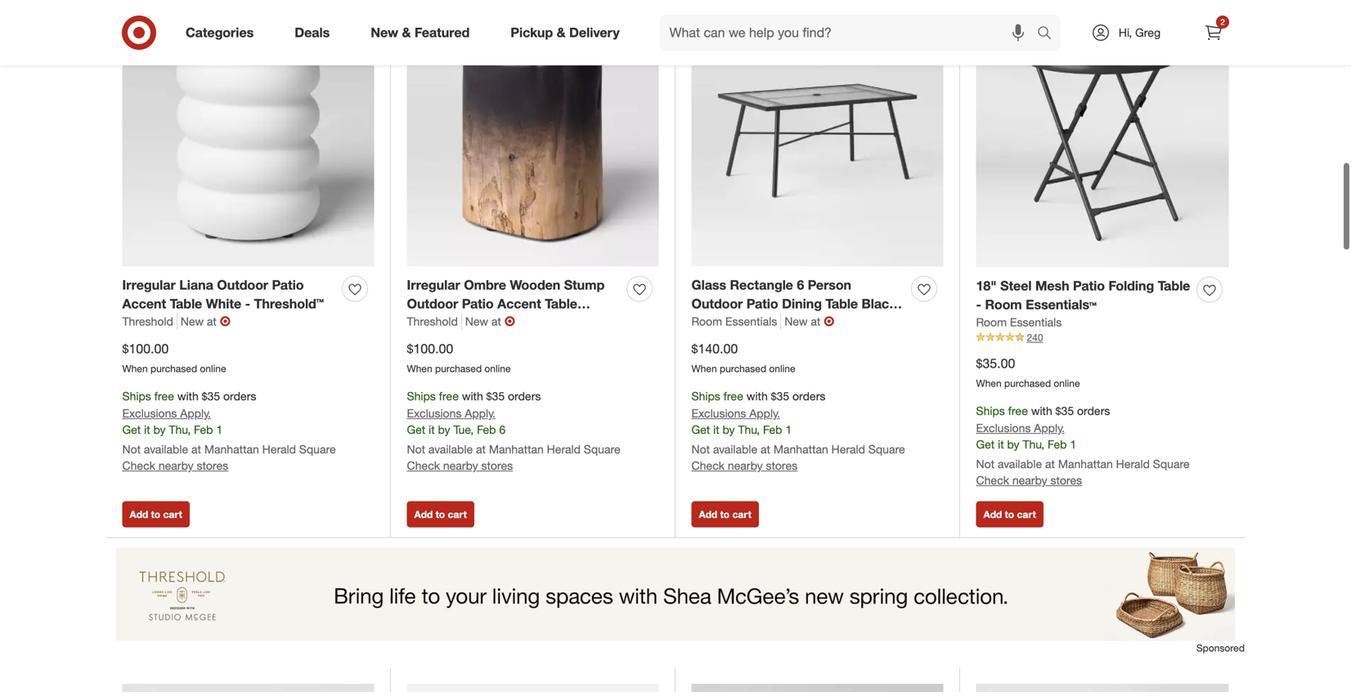 Task type: vqa. For each thing, say whether or not it's contained in the screenshot.


Task type: describe. For each thing, give the bounding box(es) containing it.
at inside room essentials new at ¬
[[811, 314, 821, 329]]

ombre
[[464, 277, 506, 293]]

add to cart for irregular liana outdoor patio accent table white - threshold™
[[130, 509, 182, 521]]

essentials™ inside 'glass rectangle 6 person outdoor patio dining table black - room essentials™'
[[741, 315, 812, 331]]

square for irregular liana outdoor patio accent table white - threshold™
[[299, 442, 336, 457]]

18" steel mesh patio folding table - room essentials™ link
[[976, 277, 1191, 314]]

$140.00
[[692, 341, 738, 357]]

manhattan for threshold™
[[204, 442, 259, 457]]

¬ for accent
[[505, 314, 515, 330]]

orders for black
[[793, 389, 826, 404]]

free for 18" steel mesh patio folding table - room essentials™
[[1008, 404, 1028, 419]]

online for dining
[[769, 363, 796, 375]]

- inside irregular ombre wooden stump outdoor patio accent table natural - threshold™
[[456, 315, 461, 331]]

purchased for white
[[151, 363, 197, 375]]

to for glass rectangle 6 person outdoor patio dining table black - room essentials™
[[720, 509, 730, 521]]

herald for glass rectangle 6 person outdoor patio dining table black - room essentials™
[[832, 442, 865, 457]]

check nearby stores button for glass rectangle 6 person outdoor patio dining table black - room essentials™
[[692, 458, 798, 474]]

online for white
[[200, 363, 226, 375]]

not for glass rectangle 6 person outdoor patio dining table black - room essentials™
[[692, 442, 710, 457]]

$35 for dining
[[771, 389, 789, 404]]

threshold new at ¬ for patio
[[407, 314, 515, 330]]

$140.00 when purchased online
[[692, 341, 796, 375]]

add for irregular ombre wooden stump outdoor patio accent table natural - threshold™
[[414, 509, 433, 521]]

nearby for irregular ombre wooden stump outdoor patio accent table natural - threshold™
[[443, 459, 478, 473]]

check for irregular liana outdoor patio accent table white - threshold™
[[122, 459, 155, 473]]

available for irregular ombre wooden stump outdoor patio accent table natural - threshold™
[[429, 442, 473, 457]]

room essentials new at ¬
[[692, 314, 835, 330]]

0 horizontal spatial room essentials link
[[692, 314, 781, 330]]

- inside 'glass rectangle 6 person outdoor patio dining table black - room essentials™'
[[692, 315, 697, 331]]

cart for 18" steel mesh patio folding table - room essentials™
[[1017, 509, 1036, 521]]

sponsored
[[1197, 643, 1245, 655]]

search button
[[1030, 15, 1069, 54]]

check nearby stores button for irregular ombre wooden stump outdoor patio accent table natural - threshold™
[[407, 458, 513, 474]]

add for 18" steel mesh patio folding table - room essentials™
[[984, 509, 1002, 521]]

apply. for accent
[[465, 407, 496, 421]]

18"
[[976, 278, 997, 294]]

threshold link for outdoor
[[407, 314, 462, 330]]

irregular ombre wooden stump outdoor patio accent table natural - threshold™
[[407, 277, 605, 331]]

to for 18" steel mesh patio folding table - room essentials™
[[1005, 509, 1014, 521]]

room inside room essentials new at ¬
[[692, 314, 722, 329]]

add for glass rectangle 6 person outdoor patio dining table black - room essentials™
[[699, 509, 718, 521]]

patio inside 'glass rectangle 6 person outdoor patio dining table black - room essentials™'
[[747, 296, 779, 312]]

2 link
[[1196, 15, 1232, 51]]

folding
[[1109, 278, 1154, 294]]

accent inside irregular liana outdoor patio accent table white - threshold™
[[122, 296, 166, 312]]

tue,
[[454, 423, 474, 437]]

with for -
[[1031, 404, 1053, 419]]

advertisement element
[[106, 549, 1245, 642]]

it for irregular liana outdoor patio accent table white - threshold™
[[144, 423, 150, 437]]

feb for accent
[[477, 423, 496, 437]]

& for new
[[402, 25, 411, 41]]

room inside 'glass rectangle 6 person outdoor patio dining table black - room essentials™'
[[701, 315, 738, 331]]

available for glass rectangle 6 person outdoor patio dining table black - room essentials™
[[713, 442, 758, 457]]

manhattan for essentials™
[[1058, 457, 1113, 472]]

manhattan for natural
[[489, 442, 544, 457]]

patio inside irregular liana outdoor patio accent table white - threshold™
[[272, 277, 304, 293]]

stores for black
[[766, 459, 798, 473]]

thu, for $140.00
[[738, 423, 760, 437]]

$35 for -
[[1056, 404, 1074, 419]]

get for irregular ombre wooden stump outdoor patio accent table natural - threshold™
[[407, 423, 426, 437]]

threshold for accent
[[122, 314, 173, 329]]

when for irregular liana outdoor patio accent table white - threshold™
[[122, 363, 148, 375]]

dining
[[782, 296, 822, 312]]

with for accent
[[462, 389, 483, 404]]

square for glass rectangle 6 person outdoor patio dining table black - room essentials™
[[869, 442, 905, 457]]

check for glass rectangle 6 person outdoor patio dining table black - room essentials™
[[692, 459, 725, 473]]

$35 for white
[[202, 389, 220, 404]]

check nearby stores button for 18" steel mesh patio folding table - room essentials™
[[976, 473, 1082, 489]]

free for irregular ombre wooden stump outdoor patio accent table natural - threshold™
[[439, 389, 459, 404]]

with for dining
[[747, 389, 768, 404]]

natural
[[407, 315, 452, 331]]

delivery
[[569, 25, 620, 41]]

get for 18" steel mesh patio folding table - room essentials™
[[976, 438, 995, 452]]

feb for white
[[194, 423, 213, 437]]

not for irregular ombre wooden stump outdoor patio accent table natural - threshold™
[[407, 442, 425, 457]]

cart for irregular liana outdoor patio accent table white - threshold™
[[163, 509, 182, 521]]

categories link
[[172, 15, 274, 51]]

glass rectangle 6 person outdoor patio dining table black - room essentials™ link
[[692, 276, 905, 331]]

rectangle
[[730, 277, 793, 293]]

outdoor for irregular
[[407, 296, 458, 312]]

square for irregular ombre wooden stump outdoor patio accent table natural - threshold™
[[584, 442, 621, 457]]

1 for at
[[786, 423, 792, 437]]

with for white
[[177, 389, 199, 404]]

$35.00 when purchased online
[[976, 356, 1080, 390]]

check nearby stores button for irregular liana outdoor patio accent table white - threshold™
[[122, 458, 228, 474]]

- inside irregular liana outdoor patio accent table white - threshold™
[[245, 296, 250, 312]]

orders for essentials™
[[1077, 404, 1110, 419]]

exclusions for glass rectangle 6 person outdoor patio dining table black - room essentials™
[[692, 407, 746, 421]]

glass
[[692, 277, 726, 293]]

by for irregular ombre wooden stump outdoor patio accent table natural - threshold™
[[438, 423, 450, 437]]

threshold for outdoor
[[407, 314, 458, 329]]

manhattan for black
[[774, 442, 828, 457]]

table inside 18" steel mesh patio folding table - room essentials™
[[1158, 278, 1190, 294]]

exclusions for irregular liana outdoor patio accent table white - threshold™
[[122, 407, 177, 421]]

threshold™ inside irregular ombre wooden stump outdoor patio accent table natural - threshold™
[[465, 315, 535, 331]]

to for irregular liana outdoor patio accent table white - threshold™
[[151, 509, 160, 521]]

cart for irregular ombre wooden stump outdoor patio accent table natural - threshold™
[[448, 509, 467, 521]]

pickup & delivery link
[[497, 15, 640, 51]]

exclusions apply. button for irregular ombre wooden stump outdoor patio accent table natural - threshold™
[[407, 406, 496, 422]]

purchased for dining
[[720, 363, 767, 375]]

categories
[[186, 25, 254, 41]]

add to cart button for irregular ombre wooden stump outdoor patio accent table natural - threshold™
[[407, 502, 474, 528]]

herald for irregular ombre wooden stump outdoor patio accent table natural - threshold™
[[547, 442, 581, 457]]

exclusions apply. button for 18" steel mesh patio folding table - room essentials™
[[976, 421, 1065, 437]]

apply. for dining
[[750, 407, 780, 421]]

stores for threshold™
[[197, 459, 228, 473]]

pickup
[[511, 25, 553, 41]]

purchased for accent
[[435, 363, 482, 375]]



Task type: locate. For each thing, give the bounding box(es) containing it.
irregular inside irregular ombre wooden stump outdoor patio accent table natural - threshold™
[[407, 277, 460, 293]]

threshold
[[122, 314, 173, 329], [407, 314, 458, 329]]

1 cart from the left
[[163, 509, 182, 521]]

stores
[[197, 459, 228, 473], [481, 459, 513, 473], [766, 459, 798, 473], [1051, 474, 1082, 488]]

1 irregular from the left
[[122, 277, 176, 293]]

- up the $140.00
[[692, 315, 697, 331]]

1 to from the left
[[151, 509, 160, 521]]

threshold™ down ombre
[[465, 315, 535, 331]]

purchased inside $140.00 when purchased online
[[720, 363, 767, 375]]

1 vertical spatial 6
[[499, 423, 506, 437]]

0 horizontal spatial essentials™
[[741, 315, 812, 331]]

2 $100.00 when purchased online from the left
[[407, 341, 511, 375]]

at
[[207, 314, 217, 329], [492, 314, 501, 329], [811, 314, 821, 329], [191, 442, 201, 457], [476, 442, 486, 457], [761, 442, 771, 457], [1045, 457, 1055, 472]]

available
[[144, 442, 188, 457], [429, 442, 473, 457], [713, 442, 758, 457], [998, 457, 1042, 472]]

stump
[[564, 277, 605, 293]]

3 add from the left
[[699, 509, 718, 521]]

outdoor inside 'glass rectangle 6 person outdoor patio dining table black - room essentials™'
[[692, 296, 743, 312]]

$100.00 when purchased online
[[122, 341, 226, 375], [407, 341, 511, 375]]

get
[[122, 423, 141, 437], [407, 423, 426, 437], [692, 423, 710, 437], [976, 438, 995, 452]]

online down room essentials new at ¬
[[769, 363, 796, 375]]

square
[[299, 442, 336, 457], [584, 442, 621, 457], [869, 442, 905, 457], [1153, 457, 1190, 472]]

essentials up $140.00 when purchased online
[[726, 314, 777, 329]]

online inside $35.00 when purchased online
[[1054, 377, 1080, 390]]

exclusions apply. button for glass rectangle 6 person outdoor patio dining table black - room essentials™
[[692, 406, 780, 422]]

6 right tue,
[[499, 423, 506, 437]]

3 cart from the left
[[732, 509, 752, 521]]

apply. for white
[[180, 407, 211, 421]]

new down liana
[[181, 314, 204, 329]]

$35.00
[[976, 356, 1015, 372]]

online inside $140.00 when purchased online
[[769, 363, 796, 375]]

get inside ships free with $35 orders exclusions apply. get it by tue, feb 6 not available at manhattan herald square check nearby stores
[[407, 423, 426, 437]]

1 horizontal spatial $100.00 when purchased online
[[407, 341, 511, 375]]

orders for threshold™
[[223, 389, 256, 404]]

online for accent
[[485, 363, 511, 375]]

1 horizontal spatial ¬
[[505, 314, 515, 330]]

irregular for outdoor
[[407, 277, 460, 293]]

- down 18"
[[976, 297, 982, 313]]

2 horizontal spatial outdoor
[[692, 296, 743, 312]]

add to cart for irregular ombre wooden stump outdoor patio accent table natural - threshold™
[[414, 509, 467, 521]]

mesh
[[1036, 278, 1070, 294]]

to
[[151, 509, 160, 521], [436, 509, 445, 521], [720, 509, 730, 521], [1005, 509, 1014, 521]]

exclusions apply. button
[[122, 406, 211, 422], [407, 406, 496, 422], [692, 406, 780, 422], [976, 421, 1065, 437]]

2 accent from the left
[[497, 296, 541, 312]]

1 & from the left
[[402, 25, 411, 41]]

ships free with $35 orders exclusions apply. get it by thu, feb 1 not available at manhattan herald square check nearby stores for ¬
[[122, 389, 336, 473]]

240 link
[[976, 331, 1229, 345]]

1 horizontal spatial 1
[[786, 423, 792, 437]]

2 add from the left
[[414, 509, 433, 521]]

& right pickup
[[557, 25, 566, 41]]

glass rectangle 6 person outdoor patio dining table black - room essentials™
[[692, 277, 897, 331]]

outdoor for glass
[[692, 296, 743, 312]]

1 horizontal spatial &
[[557, 25, 566, 41]]

threshold new at ¬ down ombre
[[407, 314, 515, 330]]

¬ down person at the top right
[[824, 314, 835, 330]]

ships free with $35 orders exclusions apply. get it by tue, feb 6 not available at manhattan herald square check nearby stores
[[407, 389, 621, 473]]

new inside room essentials new at ¬
[[785, 314, 808, 329]]

2 horizontal spatial 1
[[1070, 438, 1077, 452]]

accent inside irregular ombre wooden stump outdoor patio accent table natural - threshold™
[[497, 296, 541, 312]]

nearby for 18" steel mesh patio folding table - room essentials™
[[1013, 474, 1048, 488]]

2 & from the left
[[557, 25, 566, 41]]

add to cart button for irregular liana outdoor patio accent table white - threshold™
[[122, 502, 190, 528]]

free inside ships free with $35 orders exclusions apply. get it by tue, feb 6 not available at manhattan herald square check nearby stores
[[439, 389, 459, 404]]

essentials™ inside 18" steel mesh patio folding table - room essentials™
[[1026, 297, 1097, 313]]

steel
[[1001, 278, 1032, 294]]

check for irregular ombre wooden stump outdoor patio accent table natural - threshold™
[[407, 459, 440, 473]]

table down person at the top right
[[826, 296, 858, 312]]

orders for natural
[[508, 389, 541, 404]]

with
[[177, 389, 199, 404], [462, 389, 483, 404], [747, 389, 768, 404], [1031, 404, 1053, 419]]

apply. inside ships free with $35 orders exclusions apply. get it by tue, feb 6 not available at manhattan herald square check nearby stores
[[465, 407, 496, 421]]

0 horizontal spatial outdoor
[[217, 277, 268, 293]]

0 horizontal spatial essentials
[[726, 314, 777, 329]]

when for irregular ombre wooden stump outdoor patio accent table natural - threshold™
[[407, 363, 432, 375]]

¬ down ombre
[[505, 314, 515, 330]]

18" steel mesh patio folding table - room essentials™ image
[[976, 15, 1229, 268], [976, 15, 1229, 268]]

patio inside 18" steel mesh patio folding table - room essentials™
[[1073, 278, 1105, 294]]

0 horizontal spatial 6
[[499, 423, 506, 437]]

person
[[808, 277, 852, 293]]

add to cart for 18" steel mesh patio folding table - room essentials™
[[984, 509, 1036, 521]]

6 up dining
[[797, 277, 804, 293]]

herald for 18" steel mesh patio folding table - room essentials™
[[1116, 457, 1150, 472]]

add for irregular liana outdoor patio accent table white - threshold™
[[130, 509, 148, 521]]

free
[[154, 389, 174, 404], [439, 389, 459, 404], [724, 389, 744, 404], [1008, 404, 1028, 419]]

free for irregular liana outdoor patio accent table white - threshold™
[[154, 389, 174, 404]]

$100.00 for irregular liana outdoor patio accent table white - threshold™
[[122, 341, 169, 357]]

with inside ships free with $35 orders exclusions apply. get it by tue, feb 6 not available at manhattan herald square check nearby stores
[[462, 389, 483, 404]]

feb for -
[[1048, 438, 1067, 452]]

not inside ships free with $35 orders exclusions apply. get it by tue, feb 6 not available at manhattan herald square check nearby stores
[[407, 442, 425, 457]]

not
[[122, 442, 141, 457], [407, 442, 425, 457], [692, 442, 710, 457], [976, 457, 995, 472]]

1 add from the left
[[130, 509, 148, 521]]

it
[[144, 423, 150, 437], [429, 423, 435, 437], [713, 423, 720, 437], [998, 438, 1004, 452]]

table
[[1158, 278, 1190, 294], [170, 296, 202, 312], [545, 296, 577, 312], [826, 296, 858, 312]]

add to cart button
[[122, 502, 190, 528], [407, 502, 474, 528], [692, 502, 759, 528], [976, 502, 1044, 528]]

feb for dining
[[763, 423, 782, 437]]

to for irregular ombre wooden stump outdoor patio accent table natural - threshold™
[[436, 509, 445, 521]]

0 horizontal spatial ships free with $35 orders exclusions apply. get it by thu, feb 1 not available at manhattan herald square check nearby stores
[[122, 389, 336, 473]]

greg
[[1135, 25, 1161, 40]]

&
[[402, 25, 411, 41], [557, 25, 566, 41]]

2 add to cart from the left
[[414, 509, 467, 521]]

when for 18" steel mesh patio folding table - room essentials™
[[976, 377, 1002, 390]]

by for glass rectangle 6 person outdoor patio dining table black - room essentials™
[[723, 423, 735, 437]]

0 horizontal spatial 1
[[216, 423, 223, 437]]

when inside $35.00 when purchased online
[[976, 377, 1002, 390]]

threshold new at ¬ for table
[[122, 314, 231, 330]]

ships for irregular ombre wooden stump outdoor patio accent table natural - threshold™
[[407, 389, 436, 404]]

it for 18" steel mesh patio folding table - room essentials™
[[998, 438, 1004, 452]]

1 horizontal spatial irregular
[[407, 277, 460, 293]]

orders
[[223, 389, 256, 404], [508, 389, 541, 404], [793, 389, 826, 404], [1077, 404, 1110, 419]]

room essentials link up "240"
[[976, 314, 1062, 331]]

4 cart from the left
[[1017, 509, 1036, 521]]

irregular ombre wooden stump outdoor patio accent table natural - threshold™ image
[[407, 15, 659, 267], [407, 15, 659, 267]]

2 horizontal spatial ¬
[[824, 314, 835, 330]]

0 horizontal spatial threshold
[[122, 314, 173, 329]]

outdoor inside irregular liana outdoor patio accent table white - threshold™
[[217, 277, 268, 293]]

accent down wooden on the top left of page
[[497, 296, 541, 312]]

check for 18" steel mesh patio folding table - room essentials™
[[976, 474, 1009, 488]]

1 threshold link from the left
[[122, 314, 177, 330]]

essentials™
[[1026, 297, 1097, 313], [741, 315, 812, 331]]

outdoor up the white
[[217, 277, 268, 293]]

1 horizontal spatial $100.00
[[407, 341, 453, 357]]

18" steel mesh patio folding table - room essentials™
[[976, 278, 1190, 313]]

room essentials
[[976, 315, 1062, 330]]

feb
[[194, 423, 213, 437], [477, 423, 496, 437], [763, 423, 782, 437], [1048, 438, 1067, 452]]

available for 18" steel mesh patio folding table - room essentials™
[[998, 457, 1042, 472]]

table inside irregular liana outdoor patio accent table white - threshold™
[[170, 296, 202, 312]]

threshold™
[[254, 296, 324, 312], [465, 315, 535, 331]]

exclusions
[[122, 407, 177, 421], [407, 407, 462, 421], [692, 407, 746, 421], [976, 421, 1031, 436]]

room essentials link
[[692, 314, 781, 330], [976, 314, 1062, 331]]

hi,
[[1119, 25, 1132, 40]]

0 horizontal spatial thu,
[[169, 423, 191, 437]]

online down the white
[[200, 363, 226, 375]]

new down ombre
[[465, 314, 488, 329]]

when inside $140.00 when purchased online
[[692, 363, 717, 375]]

ships for irregular liana outdoor patio accent table white - threshold™
[[122, 389, 151, 404]]

featured
[[415, 25, 470, 41]]

irregular for accent
[[122, 277, 176, 293]]

0 horizontal spatial ¬
[[220, 314, 231, 330]]

table inside 'glass rectangle 6 person outdoor patio dining table black - room essentials™'
[[826, 296, 858, 312]]

purchased inside $35.00 when purchased online
[[1004, 377, 1051, 390]]

1 add to cart button from the left
[[122, 502, 190, 528]]

black
[[862, 296, 897, 312]]

0 vertical spatial essentials™
[[1026, 297, 1097, 313]]

check
[[122, 459, 155, 473], [407, 459, 440, 473], [692, 459, 725, 473], [976, 474, 1009, 488]]

nearby
[[159, 459, 194, 473], [443, 459, 478, 473], [728, 459, 763, 473], [1013, 474, 1048, 488]]

nearby inside ships free with $35 orders exclusions apply. get it by tue, feb 6 not available at manhattan herald square check nearby stores
[[443, 459, 478, 473]]

6 inside 'glass rectangle 6 person outdoor patio dining table black - room essentials™'
[[797, 277, 804, 293]]

irregular liana outdoor patio accent table white - threshold™ image
[[122, 15, 374, 267], [122, 15, 374, 267]]

available inside ships free with $35 orders exclusions apply. get it by tue, feb 6 not available at manhattan herald square check nearby stores
[[429, 442, 473, 457]]

threshold new at ¬ down liana
[[122, 314, 231, 330]]

4 add to cart button from the left
[[976, 502, 1044, 528]]

at inside ships free with $35 orders exclusions apply. get it by tue, feb 6 not available at manhattan herald square check nearby stores
[[476, 442, 486, 457]]

new
[[371, 25, 398, 41], [181, 314, 204, 329], [465, 314, 488, 329], [785, 314, 808, 329]]

1 add to cart from the left
[[130, 509, 182, 521]]

table inside irregular ombre wooden stump outdoor patio accent table natural - threshold™
[[545, 296, 577, 312]]

3 to from the left
[[720, 509, 730, 521]]

exclusions for 18" steel mesh patio folding table - room essentials™
[[976, 421, 1031, 436]]

$100.00 when purchased online down natural
[[407, 341, 511, 375]]

$35 inside ships free with $35 orders exclusions apply. get it by tue, feb 6 not available at manhattan herald square check nearby stores
[[486, 389, 505, 404]]

room essentials link up the $140.00
[[692, 314, 781, 330]]

square for 18" steel mesh patio folding table - room essentials™
[[1153, 457, 1190, 472]]

0 vertical spatial threshold™
[[254, 296, 324, 312]]

by inside ships free with $35 orders exclusions apply. get it by tue, feb 6 not available at manhattan herald square check nearby stores
[[438, 423, 450, 437]]

0 horizontal spatial $100.00 when purchased online
[[122, 341, 226, 375]]

cart
[[163, 509, 182, 521], [448, 509, 467, 521], [732, 509, 752, 521], [1017, 509, 1036, 521]]

essentials™ down dining
[[741, 315, 812, 331]]

irregular liana outdoor patio accent table white - threshold™
[[122, 277, 324, 312]]

threshold new at ¬
[[122, 314, 231, 330], [407, 314, 515, 330]]

1 horizontal spatial outdoor
[[407, 296, 458, 312]]

add to cart
[[130, 509, 182, 521], [414, 509, 467, 521], [699, 509, 752, 521], [984, 509, 1036, 521]]

1 horizontal spatial room essentials link
[[976, 314, 1062, 331]]

outdoor down glass
[[692, 296, 743, 312]]

table down liana
[[170, 296, 202, 312]]

irregular inside irregular liana outdoor patio accent table white - threshold™
[[122, 277, 176, 293]]

purchased
[[151, 363, 197, 375], [435, 363, 482, 375], [720, 363, 767, 375], [1004, 377, 1051, 390]]

room inside 18" steel mesh patio folding table - room essentials™
[[985, 297, 1022, 313]]

ships
[[122, 389, 151, 404], [407, 389, 436, 404], [692, 389, 720, 404], [976, 404, 1005, 419]]

0 horizontal spatial $100.00
[[122, 341, 169, 357]]

french cafe folding round patio bistro table - threshold™ image
[[692, 685, 944, 693], [692, 685, 944, 693]]

new down dining
[[785, 314, 808, 329]]

- inside 18" steel mesh patio folding table - room essentials™
[[976, 297, 982, 313]]

4 add from the left
[[984, 509, 1002, 521]]

shawboro patio side table - threshold™ image
[[407, 685, 659, 693], [407, 685, 659, 693]]

outdoor inside irregular ombre wooden stump outdoor patio accent table natural - threshold™
[[407, 296, 458, 312]]

1 vertical spatial essentials™
[[741, 315, 812, 331]]

threshold™ inside irregular liana outdoor patio accent table white - threshold™
[[254, 296, 324, 312]]

- right the white
[[245, 296, 250, 312]]

manhattan
[[204, 442, 259, 457], [489, 442, 544, 457], [774, 442, 828, 457], [1058, 457, 1113, 472]]

1 for ¬
[[216, 423, 223, 437]]

¬
[[220, 314, 231, 330], [505, 314, 515, 330], [824, 314, 835, 330]]

1 accent from the left
[[122, 296, 166, 312]]

1 horizontal spatial 6
[[797, 277, 804, 293]]

exclusions for irregular ombre wooden stump outdoor patio accent table natural - threshold™
[[407, 407, 462, 421]]

tiered accent table - room essentials™ image
[[976, 685, 1229, 693], [976, 685, 1229, 693]]

2
[[1221, 17, 1225, 27]]

thu,
[[169, 423, 191, 437], [738, 423, 760, 437], [1023, 438, 1045, 452]]

nearby for glass rectangle 6 person outdoor patio dining table black - room essentials™
[[728, 459, 763, 473]]

accent left the white
[[122, 296, 166, 312]]

not for irregular liana outdoor patio accent table white - threshold™
[[122, 442, 141, 457]]

get for glass rectangle 6 person outdoor patio dining table black - room essentials™
[[692, 423, 710, 437]]

table down stump
[[545, 296, 577, 312]]

1 threshold new at ¬ from the left
[[122, 314, 231, 330]]

white
[[206, 296, 241, 312]]

exclusions inside ships free with $35 orders exclusions apply. get it by tue, feb 6 not available at manhattan herald square check nearby stores
[[407, 407, 462, 421]]

add to cart button for glass rectangle 6 person outdoor patio dining table black - room essentials™
[[692, 502, 759, 528]]

stores for essentials™
[[1051, 474, 1082, 488]]

glass rectangle 6 person outdoor patio dining table black - room essentials™ image
[[692, 15, 944, 267], [692, 15, 944, 267]]

1 threshold from the left
[[122, 314, 173, 329]]

ships free with $35 orders exclusions apply. get it by thu, feb 1 not available at manhattan herald square check nearby stores
[[122, 389, 336, 473], [692, 389, 905, 473], [976, 404, 1190, 488]]

2 irregular from the left
[[407, 277, 460, 293]]

online down 240 link
[[1054, 377, 1080, 390]]

2 ¬ from the left
[[505, 314, 515, 330]]

add to cart button for 18" steel mesh patio folding table - room essentials™
[[976, 502, 1044, 528]]

add
[[130, 509, 148, 521], [414, 509, 433, 521], [699, 509, 718, 521], [984, 509, 1002, 521]]

1 vertical spatial threshold™
[[465, 315, 535, 331]]

6 inside ships free with $35 orders exclusions apply. get it by tue, feb 6 not available at manhattan herald square check nearby stores
[[499, 423, 506, 437]]

herald for irregular liana outdoor patio accent table white - threshold™
[[262, 442, 296, 457]]

2 add to cart button from the left
[[407, 502, 474, 528]]

orders inside ships free with $35 orders exclusions apply. get it by tue, feb 6 not available at manhattan herald square check nearby stores
[[508, 389, 541, 404]]

deals link
[[281, 15, 350, 51]]

1 horizontal spatial essentials
[[1010, 315, 1062, 330]]

What can we help you find? suggestions appear below search field
[[660, 15, 1041, 51]]

1 horizontal spatial thu,
[[738, 423, 760, 437]]

4 add to cart from the left
[[984, 509, 1036, 521]]

get for irregular liana outdoor patio accent table white - threshold™
[[122, 423, 141, 437]]

2 threshold from the left
[[407, 314, 458, 329]]

2 threshold link from the left
[[407, 314, 462, 330]]

irregular ombre wooden stump outdoor patio accent table natural - threshold™ link
[[407, 276, 620, 331]]

outdoor
[[217, 277, 268, 293], [407, 296, 458, 312], [692, 296, 743, 312]]

1 $100.00 from the left
[[122, 341, 169, 357]]

liana
[[179, 277, 213, 293]]

available for irregular liana outdoor patio accent table white - threshold™
[[144, 442, 188, 457]]

room
[[985, 297, 1022, 313], [692, 314, 722, 329], [701, 315, 738, 331], [976, 315, 1007, 330]]

square inside ships free with $35 orders exclusions apply. get it by tue, feb 6 not available at manhattan herald square check nearby stores
[[584, 442, 621, 457]]

exclusions apply. button for irregular liana outdoor patio accent table white - threshold™
[[122, 406, 211, 422]]

stores inside ships free with $35 orders exclusions apply. get it by tue, feb 6 not available at manhattan herald square check nearby stores
[[481, 459, 513, 473]]

3 ¬ from the left
[[824, 314, 835, 330]]

2 $100.00 from the left
[[407, 341, 453, 357]]

essentials up "240"
[[1010, 315, 1062, 330]]

$35
[[202, 389, 220, 404], [486, 389, 505, 404], [771, 389, 789, 404], [1056, 404, 1074, 419]]

it for glass rectangle 6 person outdoor patio dining table black - room essentials™
[[713, 423, 720, 437]]

threshold™ right the white
[[254, 296, 324, 312]]

2 to from the left
[[436, 509, 445, 521]]

irregular liana outdoor patio accent table white - threshold™ link
[[122, 276, 336, 314]]

herald
[[262, 442, 296, 457], [547, 442, 581, 457], [832, 442, 865, 457], [1116, 457, 1150, 472]]

hi, greg
[[1119, 25, 1161, 40]]

nearby for irregular liana outdoor patio accent table white - threshold™
[[159, 459, 194, 473]]

1 $100.00 when purchased online from the left
[[122, 341, 226, 375]]

essentials for room essentials
[[1010, 315, 1062, 330]]

3 add to cart button from the left
[[692, 502, 759, 528]]

¬ down the white
[[220, 314, 231, 330]]

essentials
[[726, 314, 777, 329], [1010, 315, 1062, 330]]

when
[[122, 363, 148, 375], [407, 363, 432, 375], [692, 363, 717, 375], [976, 377, 1002, 390]]

6
[[797, 277, 804, 293], [499, 423, 506, 437]]

irregular up natural
[[407, 277, 460, 293]]

1 ¬ from the left
[[220, 314, 231, 330]]

folding round patio accent table - clear - room essentials™ image
[[122, 685, 374, 693], [122, 685, 374, 693]]

& left "featured"
[[402, 25, 411, 41]]

1 horizontal spatial accent
[[497, 296, 541, 312]]

check nearby stores button
[[122, 458, 228, 474], [407, 458, 513, 474], [692, 458, 798, 474], [976, 473, 1082, 489]]

$100.00 when purchased online down the white
[[122, 341, 226, 375]]

2 cart from the left
[[448, 509, 467, 521]]

table right folding
[[1158, 278, 1190, 294]]

ships for 18" steel mesh patio folding table - room essentials™
[[976, 404, 1005, 419]]

ships inside ships free with $35 orders exclusions apply. get it by tue, feb 6 not available at manhattan herald square check nearby stores
[[407, 389, 436, 404]]

check inside ships free with $35 orders exclusions apply. get it by tue, feb 6 not available at manhattan herald square check nearby stores
[[407, 459, 440, 473]]

4 to from the left
[[1005, 509, 1014, 521]]

240
[[1027, 332, 1043, 344]]

$100.00
[[122, 341, 169, 357], [407, 341, 453, 357]]

0 horizontal spatial accent
[[122, 296, 166, 312]]

patio
[[272, 277, 304, 293], [1073, 278, 1105, 294], [462, 296, 494, 312], [747, 296, 779, 312]]

¬ for white
[[220, 314, 231, 330]]

1 horizontal spatial ships free with $35 orders exclusions apply. get it by thu, feb 1 not available at manhattan herald square check nearby stores
[[692, 389, 905, 473]]

1 horizontal spatial threshold link
[[407, 314, 462, 330]]

0 horizontal spatial threshold™
[[254, 296, 324, 312]]

1 horizontal spatial threshold
[[407, 314, 458, 329]]

new left "featured"
[[371, 25, 398, 41]]

1 horizontal spatial essentials™
[[1026, 297, 1097, 313]]

online for -
[[1054, 377, 1080, 390]]

apply. for -
[[1034, 421, 1065, 436]]

1
[[216, 423, 223, 437], [786, 423, 792, 437], [1070, 438, 1077, 452]]

patio inside irregular ombre wooden stump outdoor patio accent table natural - threshold™
[[462, 296, 494, 312]]

0 vertical spatial 6
[[797, 277, 804, 293]]

online up ships free with $35 orders exclusions apply. get it by tue, feb 6 not available at manhattan herald square check nearby stores
[[485, 363, 511, 375]]

free for glass rectangle 6 person outdoor patio dining table black - room essentials™
[[724, 389, 744, 404]]

apply.
[[180, 407, 211, 421], [465, 407, 496, 421], [750, 407, 780, 421], [1034, 421, 1065, 436]]

accent
[[122, 296, 166, 312], [497, 296, 541, 312]]

2 horizontal spatial ships free with $35 orders exclusions apply. get it by thu, feb 1 not available at manhattan herald square check nearby stores
[[976, 404, 1190, 488]]

it inside ships free with $35 orders exclusions apply. get it by tue, feb 6 not available at manhattan herald square check nearby stores
[[429, 423, 435, 437]]

0 horizontal spatial threshold new at ¬
[[122, 314, 231, 330]]

search
[[1030, 26, 1069, 42]]

0 horizontal spatial irregular
[[122, 277, 176, 293]]

wooden
[[510, 277, 561, 293]]

0 horizontal spatial threshold link
[[122, 314, 177, 330]]

outdoor up natural
[[407, 296, 458, 312]]

pickup & delivery
[[511, 25, 620, 41]]

2 threshold new at ¬ from the left
[[407, 314, 515, 330]]

stores for natural
[[481, 459, 513, 473]]

threshold link for accent
[[122, 314, 177, 330]]

online
[[200, 363, 226, 375], [485, 363, 511, 375], [769, 363, 796, 375], [1054, 377, 1080, 390]]

essentials™ down mesh
[[1026, 297, 1097, 313]]

-
[[245, 296, 250, 312], [976, 297, 982, 313], [456, 315, 461, 331], [692, 315, 697, 331]]

- right natural
[[456, 315, 461, 331]]

2 horizontal spatial thu,
[[1023, 438, 1045, 452]]

new & featured link
[[357, 15, 490, 51]]

ships for glass rectangle 6 person outdoor patio dining table black - room essentials™
[[692, 389, 720, 404]]

new & featured
[[371, 25, 470, 41]]

1 horizontal spatial threshold™
[[465, 315, 535, 331]]

threshold link
[[122, 314, 177, 330], [407, 314, 462, 330]]

& for pickup
[[557, 25, 566, 41]]

feb inside ships free with $35 orders exclusions apply. get it by tue, feb 6 not available at manhattan herald square check nearby stores
[[477, 423, 496, 437]]

herald inside ships free with $35 orders exclusions apply. get it by tue, feb 6 not available at manhattan herald square check nearby stores
[[547, 442, 581, 457]]

3 add to cart from the left
[[699, 509, 752, 521]]

essentials inside room essentials new at ¬
[[726, 314, 777, 329]]

manhattan inside ships free with $35 orders exclusions apply. get it by tue, feb 6 not available at manhattan herald square check nearby stores
[[489, 442, 544, 457]]

ships free with $35 orders exclusions apply. get it by thu, feb 1 not available at manhattan herald square check nearby stores for at
[[692, 389, 905, 473]]

irregular left liana
[[122, 277, 176, 293]]

by for irregular liana outdoor patio accent table white - threshold™
[[153, 423, 166, 437]]

$100.00 for irregular ombre wooden stump outdoor patio accent table natural - threshold™
[[407, 341, 453, 357]]

1 horizontal spatial threshold new at ¬
[[407, 314, 515, 330]]

0 horizontal spatial &
[[402, 25, 411, 41]]

deals
[[295, 25, 330, 41]]



